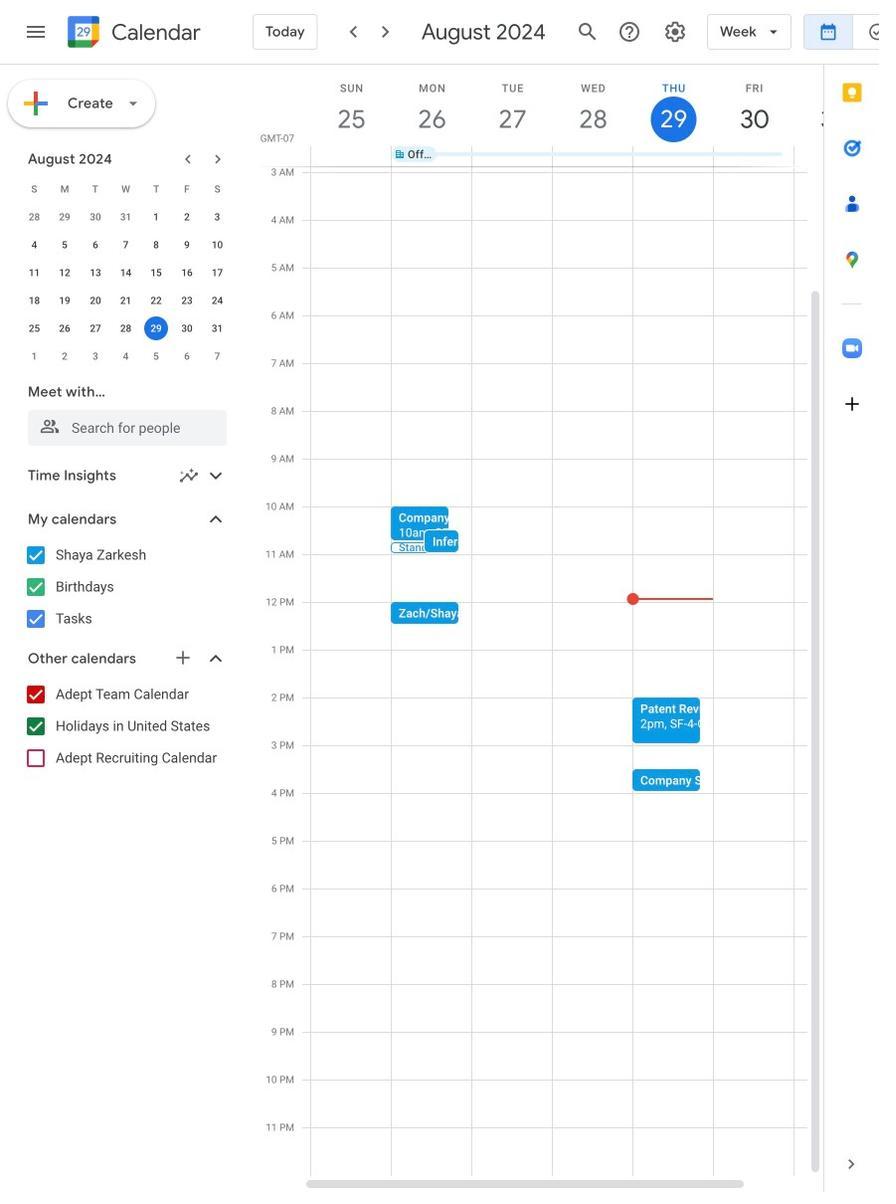 Task type: describe. For each thing, give the bounding box(es) containing it.
3 cell from the left
[[473, 29, 553, 1176]]

4 cell from the left
[[553, 29, 634, 1176]]

2 cell from the left
[[391, 29, 614, 1176]]

1 row from the top
[[303, 29, 880, 1176]]

sunday, august 25 element
[[312, 65, 392, 148]]

7 cell from the left
[[795, 29, 876, 1176]]

main drawer image
[[24, 20, 48, 44]]

settings menu image
[[664, 20, 688, 44]]

Search for people to meet text field
[[40, 410, 215, 446]]

6 cell from the left
[[715, 29, 795, 1176]]

4 column header from the left
[[552, 65, 634, 166]]

2 row from the top
[[303, 130, 876, 178]]

wednesday, august 28 element
[[553, 65, 634, 148]]

august 2024 grid
[[19, 175, 233, 370]]

thursday, august 29, today element
[[634, 65, 715, 148]]



Task type: locate. For each thing, give the bounding box(es) containing it.
other calendars list
[[4, 679, 247, 774]]

calendar element
[[64, 12, 201, 56]]

3 column header from the left
[[472, 65, 553, 166]]

heading inside 'calendar' 'element'
[[107, 20, 201, 44]]

row
[[303, 29, 880, 1176], [303, 130, 876, 178]]

6 column header from the left
[[714, 65, 795, 166]]

column header
[[311, 65, 392, 166], [391, 65, 473, 166], [472, 65, 553, 166], [552, 65, 634, 166], [633, 65, 715, 166], [714, 65, 795, 166], [794, 65, 876, 166]]

tuesday, august 27 element
[[473, 65, 553, 148]]

grid
[[255, 29, 880, 1192]]

friday, august 30 element
[[715, 65, 795, 148]]

tab list
[[825, 65, 880, 1137]]

7 column header from the left
[[794, 65, 876, 166]]

my calendars list
[[4, 539, 247, 635]]

5 cell from the left
[[628, 29, 880, 1176]]

monday, august 26 element
[[392, 65, 473, 148]]

None search field
[[0, 374, 247, 446]]

5 column header from the left
[[633, 65, 715, 166]]

2 column header from the left
[[391, 65, 473, 166]]

cell
[[312, 29, 392, 1176], [391, 29, 614, 1176], [473, 29, 553, 1176], [553, 29, 634, 1176], [628, 29, 880, 1176], [715, 29, 795, 1176], [795, 29, 876, 1176]]

add other calendars image
[[173, 648, 193, 668]]

heading
[[107, 20, 201, 44]]

1 column header from the left
[[311, 65, 392, 166]]

1 cell from the left
[[312, 29, 392, 1176]]



Task type: vqa. For each thing, say whether or not it's contained in the screenshot.
Dec
no



